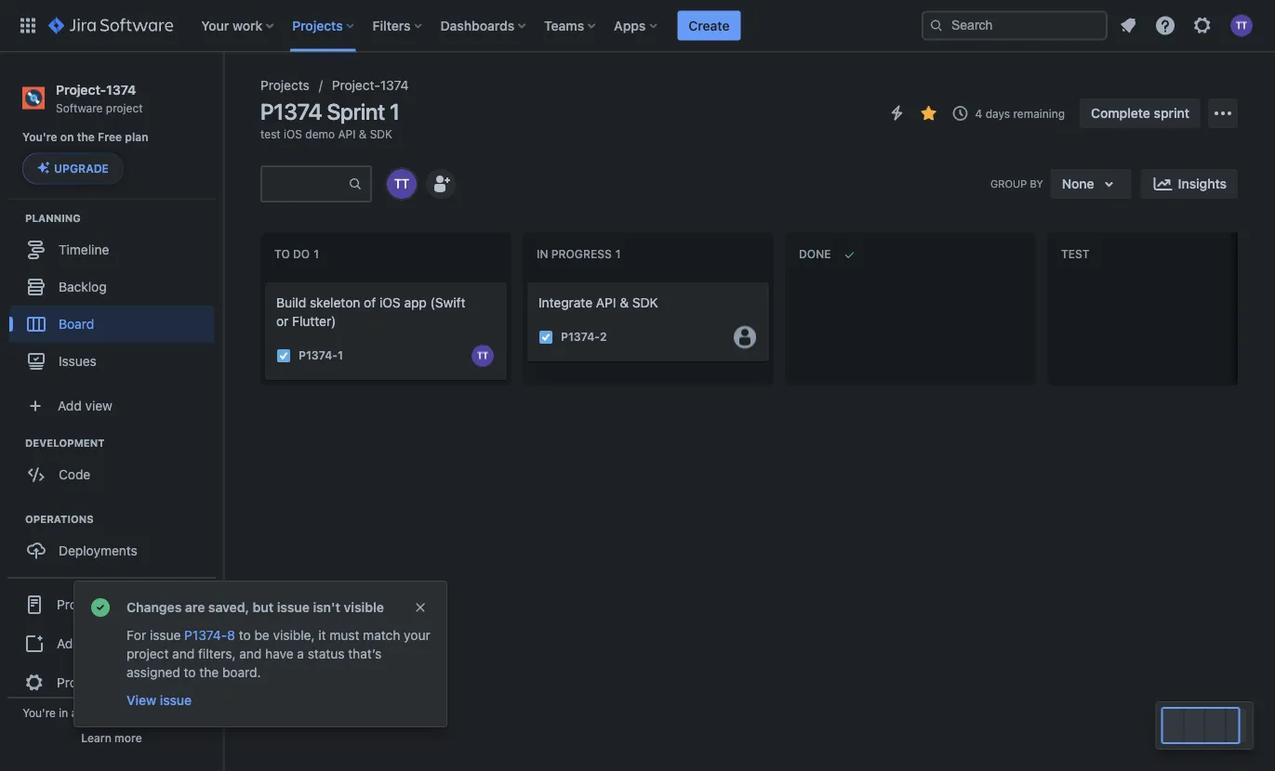 Task type: vqa. For each thing, say whether or not it's contained in the screenshot.
2nd Edit BUTTON from the top
no



Task type: describe. For each thing, give the bounding box(es) containing it.
saved,
[[208, 600, 249, 616]]

1 horizontal spatial sdk
[[632, 295, 658, 311]]

it
[[318, 628, 326, 644]]

upgrade
[[54, 162, 109, 175]]

of
[[364, 295, 376, 311]]

apps
[[614, 18, 646, 33]]

add shortcut
[[57, 636, 135, 651]]

test
[[260, 127, 281, 140]]

managed
[[112, 707, 161, 720]]

board
[[59, 316, 94, 331]]

software
[[56, 101, 103, 114]]

in
[[537, 248, 548, 261]]

2 and from the left
[[239, 647, 262, 662]]

view issue
[[126, 693, 192, 709]]

filters,
[[198, 647, 236, 662]]

free
[[98, 131, 122, 144]]

none
[[1062, 176, 1094, 192]]

app
[[404, 295, 427, 311]]

visible,
[[273, 628, 315, 644]]

done
[[799, 248, 831, 261]]

search image
[[929, 18, 944, 33]]

task image for build skeleton of ios app (swift or flutter)
[[276, 349, 291, 363]]

your profile and settings image
[[1230, 14, 1253, 37]]

terry turtle image
[[387, 169, 417, 199]]

to be visible, it must match your project and filters, and have a status that's assigned to the board.
[[126, 628, 430, 681]]

upgrade button
[[23, 154, 123, 184]]

0 vertical spatial issue
[[277, 600, 310, 616]]

remaining
[[1013, 107, 1065, 120]]

project-1374 link
[[332, 74, 409, 97]]

star p1374 board image
[[918, 102, 940, 125]]

project- for project-1374
[[332, 78, 380, 93]]

you're for you're in a team-managed project
[[22, 707, 56, 720]]

operations group
[[9, 512, 222, 575]]

board link
[[9, 305, 214, 343]]

that's
[[348, 647, 382, 662]]

notifications image
[[1117, 14, 1139, 37]]

shortcut
[[84, 636, 135, 651]]

p1374-1
[[299, 349, 343, 362]]

1 vertical spatial to
[[184, 665, 196, 681]]

or
[[276, 314, 289, 329]]

p1374-2
[[561, 331, 607, 344]]

help image
[[1154, 14, 1176, 37]]

ios inside build skeleton of ios app (swift or flutter)
[[379, 295, 401, 311]]

1 and from the left
[[172, 647, 195, 662]]

1374 for project-1374
[[380, 78, 409, 93]]

add for add view
[[58, 398, 82, 413]]

to do element
[[274, 248, 323, 261]]

add people image
[[430, 173, 452, 195]]

4
[[975, 107, 982, 120]]

issue for for issue p1374-8
[[150, 628, 181, 644]]

deployments link
[[9, 532, 214, 569]]

the inside the to be visible, it must match your project and filters, and have a status that's assigned to the board.
[[199, 665, 219, 681]]

more image
[[1212, 102, 1234, 125]]

complete sprint
[[1091, 106, 1189, 121]]

to
[[274, 248, 290, 261]]

2
[[600, 331, 607, 344]]

project-1374 software project
[[56, 82, 143, 114]]

operations image
[[3, 508, 25, 530]]

in progress
[[537, 248, 612, 261]]

1 horizontal spatial to
[[239, 628, 251, 644]]

primary element
[[11, 0, 922, 52]]

code link
[[9, 456, 214, 493]]

operations
[[25, 513, 94, 525]]

project settings link
[[7, 662, 216, 703]]

project pages
[[57, 597, 139, 612]]

more
[[114, 732, 142, 745]]

your
[[201, 18, 229, 33]]

p1374 sprint 1 test ios demo api & sdk
[[260, 99, 400, 140]]

dashboards button
[[435, 11, 533, 40]]

view issue link
[[125, 690, 194, 712]]

for
[[126, 628, 146, 644]]

insights
[[1178, 176, 1227, 192]]

test ios demo api & sdk element
[[260, 126, 392, 141]]

you're in a team-managed project
[[22, 707, 201, 720]]

0 horizontal spatial the
[[77, 131, 95, 144]]

planning group
[[9, 210, 222, 385]]

filters
[[373, 18, 411, 33]]

are
[[185, 600, 205, 616]]

none button
[[1051, 169, 1131, 199]]

visible
[[344, 600, 384, 616]]

projects link
[[260, 74, 310, 97]]

sprint
[[327, 99, 385, 125]]

group
[[990, 178, 1027, 190]]

changes are saved, but issue isn't visible
[[126, 600, 384, 616]]

status
[[308, 647, 345, 662]]

skeleton
[[310, 295, 360, 311]]

1 horizontal spatial &
[[620, 295, 629, 311]]

create button
[[677, 11, 741, 40]]

in
[[59, 707, 68, 720]]

development group
[[9, 436, 222, 499]]

1 horizontal spatial api
[[596, 295, 616, 311]]

add for add shortcut
[[57, 636, 81, 651]]

& inside p1374 sprint 1 test ios demo api & sdk
[[359, 127, 367, 140]]

Search this board text field
[[262, 167, 348, 201]]

progress
[[551, 248, 612, 261]]

deployments
[[59, 543, 137, 558]]

project inside the to be visible, it must match your project and filters, and have a status that's assigned to the board.
[[126, 647, 169, 662]]

apps button
[[608, 11, 664, 40]]

for issue p1374-8
[[126, 628, 235, 644]]

task image for integrate api & sdk
[[538, 330, 553, 345]]

p1374-1 link
[[299, 348, 343, 364]]

timeline
[[59, 242, 109, 257]]

build skeleton of ios app (swift or flutter)
[[276, 295, 465, 329]]

learn more button
[[81, 731, 142, 746]]

settings
[[103, 675, 151, 690]]

sprint
[[1154, 106, 1189, 121]]



Task type: locate. For each thing, give the bounding box(es) containing it.
have
[[265, 647, 293, 662]]

a down visible, in the left of the page
[[297, 647, 304, 662]]

backlog
[[59, 279, 107, 294]]

jira software image
[[48, 14, 173, 37], [48, 14, 173, 37]]

add inside dropdown button
[[58, 398, 82, 413]]

2 you're from the top
[[22, 707, 56, 720]]

issue up visible, in the left of the page
[[277, 600, 310, 616]]

issues link
[[9, 343, 214, 380]]

1 vertical spatial api
[[596, 295, 616, 311]]

but
[[253, 600, 274, 616]]

add inside button
[[57, 636, 81, 651]]

project up "assigned"
[[126, 647, 169, 662]]

p1374- up filters,
[[184, 628, 227, 644]]

unassigned image
[[734, 326, 756, 349]]

insights button
[[1141, 169, 1238, 199]]

1 vertical spatial a
[[71, 707, 77, 720]]

you're on the free plan
[[22, 131, 148, 144]]

2 vertical spatial p1374-
[[184, 628, 227, 644]]

ios right 'of'
[[379, 295, 401, 311]]

changes
[[126, 600, 182, 616]]

add left "shortcut"
[[57, 636, 81, 651]]

0 vertical spatial projects
[[292, 18, 343, 33]]

0 vertical spatial project
[[106, 101, 143, 114]]

p1374
[[260, 99, 322, 125]]

insights image
[[1152, 173, 1174, 195]]

1 vertical spatial project
[[57, 675, 99, 690]]

task image
[[538, 330, 553, 345], [276, 349, 291, 363]]

ios inside p1374 sprint 1 test ios demo api & sdk
[[284, 127, 302, 140]]

0 vertical spatial 1
[[390, 99, 400, 125]]

learn more
[[81, 732, 142, 745]]

1 project from the top
[[57, 597, 99, 612]]

p1374- for integrate
[[561, 331, 600, 344]]

p1374-
[[561, 331, 600, 344], [299, 349, 338, 362], [184, 628, 227, 644]]

1 vertical spatial you're
[[22, 707, 56, 720]]

project inside project-1374 software project
[[106, 101, 143, 114]]

alert containing changes are saved, but issue isn't visible
[[74, 582, 446, 727]]

1 vertical spatial sdk
[[632, 295, 658, 311]]

1 horizontal spatial the
[[199, 665, 219, 681]]

settings image
[[1191, 14, 1214, 37]]

sdk inside p1374 sprint 1 test ios demo api & sdk
[[370, 127, 392, 140]]

1 inside p1374 sprint 1 test ios demo api & sdk
[[390, 99, 400, 125]]

group containing project pages
[[7, 577, 216, 709]]

your
[[404, 628, 430, 644]]

do
[[293, 248, 310, 261]]

and up board.
[[239, 647, 262, 662]]

(swift
[[430, 295, 465, 311]]

group by
[[990, 178, 1043, 190]]

project
[[106, 101, 143, 114], [126, 647, 169, 662], [164, 707, 201, 720]]

1374 up sprint
[[380, 78, 409, 93]]

issue for view issue
[[160, 693, 192, 709]]

sdk down sprint
[[370, 127, 392, 140]]

must
[[330, 628, 359, 644]]

0 vertical spatial the
[[77, 131, 95, 144]]

p1374- down integrate
[[561, 331, 600, 344]]

issues
[[59, 353, 97, 369]]

learn
[[81, 732, 111, 745]]

0 horizontal spatial ios
[[284, 127, 302, 140]]

1 horizontal spatial ios
[[379, 295, 401, 311]]

a inside the to be visible, it must match your project and filters, and have a status that's assigned to the board.
[[297, 647, 304, 662]]

projects button
[[287, 11, 361, 40]]

on
[[60, 131, 74, 144]]

timeline link
[[9, 231, 214, 268]]

1 horizontal spatial 1
[[390, 99, 400, 125]]

0 vertical spatial task image
[[538, 330, 553, 345]]

project up plan
[[106, 101, 143, 114]]

Search field
[[922, 11, 1108, 40]]

in progress element
[[537, 248, 625, 261]]

filters button
[[367, 11, 429, 40]]

plan
[[125, 131, 148, 144]]

sdk right integrate
[[632, 295, 658, 311]]

code
[[59, 467, 90, 482]]

projects
[[292, 18, 343, 33], [260, 78, 310, 93]]

1 horizontal spatial project-
[[332, 78, 380, 93]]

api down sprint
[[338, 127, 356, 140]]

days
[[986, 107, 1010, 120]]

planning image
[[3, 207, 25, 229]]

project pages link
[[7, 584, 216, 625]]

1374 for project-1374 software project
[[106, 82, 136, 97]]

0 horizontal spatial 1374
[[106, 82, 136, 97]]

8
[[227, 628, 235, 644]]

task image left p1374-2 link
[[538, 330, 553, 345]]

create
[[689, 18, 730, 33]]

1 down skeleton
[[338, 349, 343, 362]]

1 vertical spatial add
[[57, 636, 81, 651]]

by
[[1030, 178, 1043, 190]]

projects for projects link
[[260, 78, 310, 93]]

0 horizontal spatial project-
[[56, 82, 106, 97]]

work
[[232, 18, 262, 33]]

& down sprint
[[359, 127, 367, 140]]

2 vertical spatial project
[[164, 707, 201, 720]]

projects for projects "popup button" at left top
[[292, 18, 343, 33]]

your work
[[201, 18, 262, 33]]

the right on at the top left of page
[[77, 131, 95, 144]]

0 vertical spatial add
[[58, 398, 82, 413]]

4 days remaining image
[[949, 102, 972, 125]]

board.
[[222, 665, 261, 681]]

and down for issue p1374-8
[[172, 647, 195, 662]]

teams button
[[539, 11, 603, 40]]

integrate
[[538, 295, 593, 311]]

add view button
[[11, 387, 212, 424]]

the
[[77, 131, 95, 144], [199, 665, 219, 681]]

2 vertical spatial issue
[[160, 693, 192, 709]]

you're left on at the top left of page
[[22, 131, 57, 144]]

integrate api & sdk
[[538, 295, 658, 311]]

0 vertical spatial to
[[239, 628, 251, 644]]

pages
[[103, 597, 139, 612]]

add left 'view' on the left bottom of page
[[58, 398, 82, 413]]

p1374- for build
[[299, 349, 338, 362]]

2 horizontal spatial p1374-
[[561, 331, 600, 344]]

you're
[[22, 131, 57, 144], [22, 707, 56, 720]]

projects up projects link
[[292, 18, 343, 33]]

0 vertical spatial &
[[359, 127, 367, 140]]

be
[[254, 628, 270, 644]]

1 horizontal spatial and
[[239, 647, 262, 662]]

view
[[126, 693, 156, 709]]

0 vertical spatial ios
[[284, 127, 302, 140]]

1 horizontal spatial task image
[[538, 330, 553, 345]]

1 down project-1374 link
[[390, 99, 400, 125]]

assignee: terry turtle image
[[472, 345, 494, 367]]

ios down p1374
[[284, 127, 302, 140]]

1 vertical spatial &
[[620, 295, 629, 311]]

1 horizontal spatial a
[[297, 647, 304, 662]]

1 vertical spatial ios
[[379, 295, 401, 311]]

development image
[[3, 432, 25, 454]]

0 horizontal spatial and
[[172, 647, 195, 662]]

appswitcher icon image
[[17, 14, 39, 37]]

4 days remaining
[[975, 107, 1065, 120]]

banner
[[0, 0, 1275, 52]]

add shortcut button
[[7, 625, 216, 662]]

projects inside "popup button"
[[292, 18, 343, 33]]

project- for project-1374 software project
[[56, 82, 106, 97]]

project up add shortcut
[[57, 597, 99, 612]]

api
[[338, 127, 356, 140], [596, 295, 616, 311]]

complete
[[1091, 106, 1150, 121]]

and
[[172, 647, 195, 662], [239, 647, 262, 662]]

0 vertical spatial you're
[[22, 131, 57, 144]]

1 vertical spatial task image
[[276, 349, 291, 363]]

1 vertical spatial projects
[[260, 78, 310, 93]]

1 horizontal spatial 1374
[[380, 78, 409, 93]]

1374 up free
[[106, 82, 136, 97]]

1 vertical spatial the
[[199, 665, 219, 681]]

0 vertical spatial p1374-
[[561, 331, 600, 344]]

assigned
[[126, 665, 180, 681]]

project up in
[[57, 675, 99, 690]]

automations menu button icon image
[[886, 102, 908, 124]]

add
[[58, 398, 82, 413], [57, 636, 81, 651]]

api inside p1374 sprint 1 test ios demo api & sdk
[[338, 127, 356, 140]]

development
[[25, 437, 105, 449]]

flutter)
[[292, 314, 336, 329]]

issue
[[277, 600, 310, 616], [150, 628, 181, 644], [160, 693, 192, 709]]

0 vertical spatial a
[[297, 647, 304, 662]]

p1374-2 link
[[561, 329, 607, 345]]

team-
[[81, 707, 112, 720]]

ios
[[284, 127, 302, 140], [379, 295, 401, 311]]

project- inside project-1374 software project
[[56, 82, 106, 97]]

api up 2
[[596, 295, 616, 311]]

test
[[1061, 248, 1090, 261]]

project- up sprint
[[332, 78, 380, 93]]

project right view
[[164, 707, 201, 720]]

sdk
[[370, 127, 392, 140], [632, 295, 658, 311]]

0 horizontal spatial p1374-
[[184, 628, 227, 644]]

alert
[[74, 582, 446, 727]]

add view
[[58, 398, 112, 413]]

you're left in
[[22, 707, 56, 720]]

issue right view
[[160, 693, 192, 709]]

2 project from the top
[[57, 675, 99, 690]]

& right integrate
[[620, 295, 629, 311]]

issue right for at the bottom
[[150, 628, 181, 644]]

1374 inside project-1374 software project
[[106, 82, 136, 97]]

0 horizontal spatial sdk
[[370, 127, 392, 140]]

to right 8
[[239, 628, 251, 644]]

0 horizontal spatial api
[[338, 127, 356, 140]]

demo
[[305, 127, 335, 140]]

p1374- down flutter)
[[299, 349, 338, 362]]

your work button
[[196, 11, 281, 40]]

0 horizontal spatial to
[[184, 665, 196, 681]]

group
[[7, 577, 216, 709]]

0 horizontal spatial &
[[359, 127, 367, 140]]

backlog link
[[9, 268, 214, 305]]

success image
[[89, 597, 112, 619]]

project- up software
[[56, 82, 106, 97]]

1 horizontal spatial p1374-
[[299, 349, 338, 362]]

build
[[276, 295, 306, 311]]

project for project pages
[[57, 597, 99, 612]]

the down filters,
[[199, 665, 219, 681]]

isn't
[[313, 600, 340, 616]]

0 horizontal spatial a
[[71, 707, 77, 720]]

1 you're from the top
[[22, 131, 57, 144]]

0 vertical spatial api
[[338, 127, 356, 140]]

projects up p1374
[[260, 78, 310, 93]]

1 vertical spatial project
[[126, 647, 169, 662]]

0 horizontal spatial 1
[[338, 349, 343, 362]]

0 horizontal spatial task image
[[276, 349, 291, 363]]

1 vertical spatial p1374-
[[299, 349, 338, 362]]

dismiss image
[[413, 601, 428, 616]]

1
[[390, 99, 400, 125], [338, 349, 343, 362]]

sidebar navigation image
[[203, 74, 244, 112]]

project-1374
[[332, 78, 409, 93]]

you're for you're on the free plan
[[22, 131, 57, 144]]

banner containing your work
[[0, 0, 1275, 52]]

project for project settings
[[57, 675, 99, 690]]

task image down or
[[276, 349, 291, 363]]

1 vertical spatial 1
[[338, 349, 343, 362]]

to right "assigned"
[[184, 665, 196, 681]]

1 vertical spatial issue
[[150, 628, 181, 644]]

planning
[[25, 212, 81, 224]]

match
[[363, 628, 400, 644]]

0 vertical spatial sdk
[[370, 127, 392, 140]]

a right in
[[71, 707, 77, 720]]

0 vertical spatial project
[[57, 597, 99, 612]]

1374
[[380, 78, 409, 93], [106, 82, 136, 97]]



